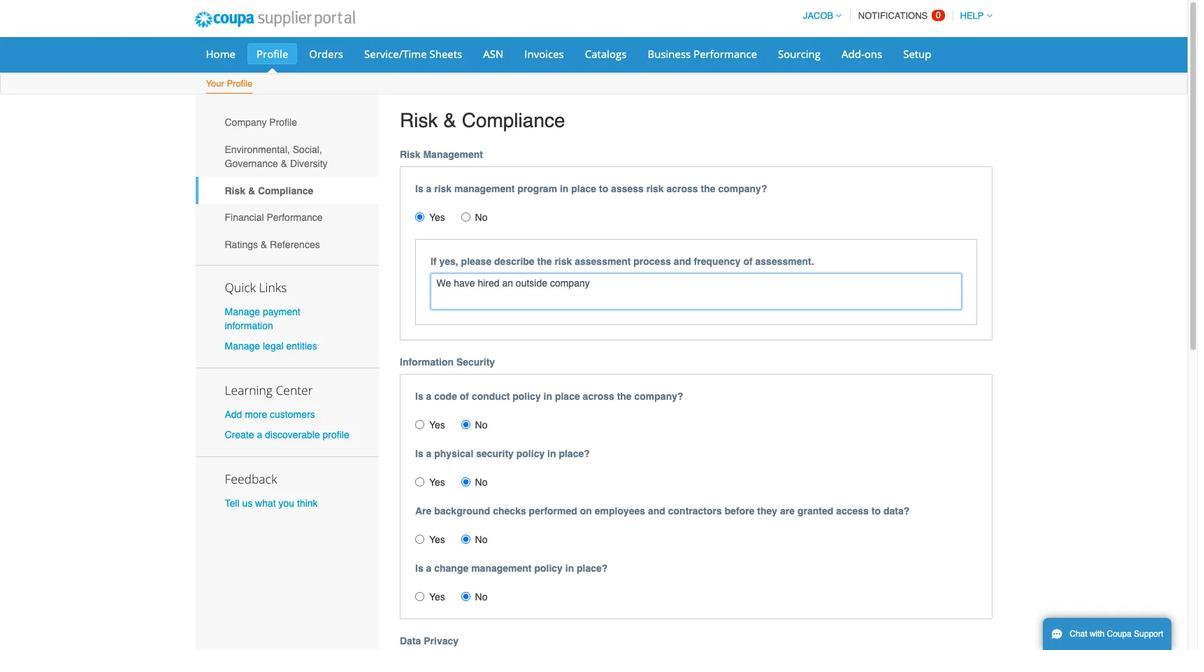 Task type: describe. For each thing, give the bounding box(es) containing it.
ratings
[[225, 239, 258, 250]]

a for physical
[[426, 448, 432, 459]]

manage payment information link
[[225, 306, 300, 331]]

profile link
[[248, 43, 297, 64]]

on
[[580, 505, 592, 516]]

policy for security
[[517, 448, 545, 459]]

manage payment information
[[225, 306, 300, 331]]

privacy
[[424, 635, 459, 647]]

environmental, social, governance & diversity
[[225, 144, 328, 169]]

manage legal entities
[[225, 341, 317, 352]]

data?
[[884, 505, 910, 516]]

your profile link
[[205, 76, 253, 94]]

information
[[225, 320, 273, 331]]

tell
[[225, 498, 240, 509]]

you
[[279, 498, 294, 509]]

0 vertical spatial risk & compliance
[[400, 109, 565, 131]]

data
[[400, 635, 421, 647]]

no for physical
[[475, 477, 488, 488]]

invoices
[[525, 47, 564, 61]]

information security
[[400, 356, 495, 368]]

in right conduct
[[544, 391, 552, 402]]

is a code of conduct policy in place across the company?
[[415, 391, 684, 402]]

& up management
[[444, 109, 457, 131]]

0
[[936, 10, 941, 20]]

1 vertical spatial the
[[537, 256, 552, 267]]

information
[[400, 356, 454, 368]]

feedback
[[225, 471, 277, 488]]

if
[[431, 256, 437, 267]]

jacob
[[803, 10, 834, 21]]

company
[[225, 117, 267, 128]]

profile for company profile
[[269, 117, 297, 128]]

chat with coupa support
[[1070, 629, 1164, 639]]

add more customers
[[225, 409, 315, 420]]

yes for is a physical security policy in place?
[[429, 477, 445, 488]]

quick links
[[225, 279, 287, 296]]

jacob link
[[797, 10, 842, 21]]

service/time sheets link
[[355, 43, 471, 64]]

financial performance link
[[195, 204, 379, 231]]

setup link
[[895, 43, 941, 64]]

is for is a physical security policy in place?
[[415, 448, 424, 459]]

1 vertical spatial across
[[583, 391, 615, 402]]

2 horizontal spatial risk
[[647, 183, 664, 194]]

business performance link
[[639, 43, 766, 64]]

with
[[1090, 629, 1105, 639]]

invoices link
[[516, 43, 573, 64]]

assess
[[611, 183, 644, 194]]

assessment.
[[756, 256, 814, 267]]

discoverable
[[265, 430, 320, 441]]

0 vertical spatial policy
[[513, 391, 541, 402]]

if yes, please describe the risk assessment process and frequency of assessment.
[[431, 256, 814, 267]]

orders
[[309, 47, 343, 61]]

center
[[276, 382, 313, 399]]

manage legal entities link
[[225, 341, 317, 352]]

quick
[[225, 279, 256, 296]]

yes for is a code of conduct policy in place across the company?
[[429, 419, 445, 430]]

describe
[[494, 256, 535, 267]]

1 horizontal spatial risk
[[555, 256, 572, 267]]

are
[[415, 505, 432, 516]]

performance for business performance
[[694, 47, 757, 61]]

If yes, please describe the risk assessment process and frequency of assessment. text field
[[431, 273, 962, 310]]

company profile link
[[195, 109, 379, 136]]

physical
[[434, 448, 474, 459]]

support
[[1134, 629, 1164, 639]]

ons
[[865, 47, 883, 61]]

code
[[434, 391, 457, 402]]

no for change
[[475, 591, 488, 603]]

0 vertical spatial company?
[[718, 183, 767, 194]]

a for discoverable
[[257, 430, 262, 441]]

is a physical security policy in place?
[[415, 448, 590, 459]]

1 vertical spatial compliance
[[258, 185, 314, 196]]

notifications 0
[[859, 10, 941, 21]]

notifications
[[859, 10, 928, 21]]

sourcing
[[778, 47, 821, 61]]

yes for are background checks performed on employees and contractors before they are granted access to data?
[[429, 534, 445, 545]]

risk management
[[400, 149, 483, 160]]

& right ratings at the top left of the page
[[261, 239, 267, 250]]

2 vertical spatial risk
[[225, 185, 246, 196]]

help
[[960, 10, 984, 21]]

are background checks performed on employees and contractors before they are granted access to data?
[[415, 505, 910, 516]]

links
[[259, 279, 287, 296]]

coupa
[[1107, 629, 1132, 639]]

place? for is a physical security policy in place?
[[559, 448, 590, 459]]

learning center
[[225, 382, 313, 399]]

tell us what you think button
[[225, 497, 318, 511]]

0 vertical spatial profile
[[257, 47, 288, 61]]

access
[[836, 505, 869, 516]]

chat with coupa support button
[[1043, 618, 1172, 650]]

1 vertical spatial place
[[555, 391, 580, 402]]

0 horizontal spatial company?
[[635, 391, 684, 402]]

company profile
[[225, 117, 297, 128]]

setup
[[904, 47, 932, 61]]

data privacy
[[400, 635, 459, 647]]

coupa supplier portal image
[[185, 2, 365, 37]]

policy for management
[[535, 563, 563, 574]]

in for risk
[[560, 183, 569, 194]]

employees
[[595, 505, 646, 516]]

manage for manage payment information
[[225, 306, 260, 317]]

asn
[[483, 47, 504, 61]]

assessment
[[575, 256, 631, 267]]



Task type: vqa. For each thing, say whether or not it's contained in the screenshot.
Add-ons link
yes



Task type: locate. For each thing, give the bounding box(es) containing it.
&
[[444, 109, 457, 131], [281, 158, 287, 169], [248, 185, 255, 196], [261, 239, 267, 250]]

learning
[[225, 382, 273, 399]]

ratings & references
[[225, 239, 320, 250]]

no down conduct
[[475, 419, 488, 430]]

before
[[725, 505, 755, 516]]

0 vertical spatial to
[[599, 183, 609, 194]]

a left code on the bottom left of page
[[426, 391, 432, 402]]

risk right 'assess'
[[647, 183, 664, 194]]

risk left the assessment
[[555, 256, 572, 267]]

3 is from the top
[[415, 448, 424, 459]]

a left change
[[426, 563, 432, 574]]

legal
[[263, 341, 284, 352]]

1 horizontal spatial of
[[744, 256, 753, 267]]

1 horizontal spatial company?
[[718, 183, 767, 194]]

a for risk
[[426, 183, 432, 194]]

navigation
[[797, 2, 993, 29]]

process
[[634, 256, 671, 267]]

help link
[[954, 10, 993, 21]]

diversity
[[290, 158, 328, 169]]

manage down information
[[225, 341, 260, 352]]

conduct
[[472, 391, 510, 402]]

payment
[[263, 306, 300, 317]]

add-
[[842, 47, 865, 61]]

is down risk management
[[415, 183, 424, 194]]

risk up risk management
[[400, 109, 438, 131]]

social,
[[293, 144, 322, 155]]

is left physical
[[415, 448, 424, 459]]

catalogs link
[[576, 43, 636, 64]]

& down the governance
[[248, 185, 255, 196]]

create a discoverable profile
[[225, 430, 349, 441]]

yes down the are
[[429, 534, 445, 545]]

profile up the "environmental, social, governance & diversity" link
[[269, 117, 297, 128]]

management
[[423, 149, 483, 160]]

2 is from the top
[[415, 391, 424, 402]]

profile right your
[[227, 78, 253, 89]]

4 is from the top
[[415, 563, 424, 574]]

risk & compliance up management
[[400, 109, 565, 131]]

a right create
[[257, 430, 262, 441]]

0 horizontal spatial and
[[648, 505, 666, 516]]

profile down coupa supplier portal image
[[257, 47, 288, 61]]

policy down the performed
[[535, 563, 563, 574]]

0 vertical spatial the
[[701, 183, 716, 194]]

risk
[[400, 109, 438, 131], [400, 149, 421, 160], [225, 185, 246, 196]]

yes,
[[439, 256, 459, 267]]

risk & compliance inside risk & compliance link
[[225, 185, 314, 196]]

management for program
[[455, 183, 515, 194]]

compliance
[[462, 109, 565, 131], [258, 185, 314, 196]]

is for is a risk management program in place to assess risk across the company?
[[415, 183, 424, 194]]

0 horizontal spatial to
[[599, 183, 609, 194]]

governance
[[225, 158, 278, 169]]

2 vertical spatial profile
[[269, 117, 297, 128]]

add-ons
[[842, 47, 883, 61]]

program
[[518, 183, 557, 194]]

compliance up management
[[462, 109, 565, 131]]

1 horizontal spatial performance
[[694, 47, 757, 61]]

1 vertical spatial policy
[[517, 448, 545, 459]]

1 vertical spatial place?
[[577, 563, 608, 574]]

home
[[206, 47, 236, 61]]

no for checks
[[475, 534, 488, 545]]

financial
[[225, 212, 264, 223]]

environmental,
[[225, 144, 290, 155]]

service/time sheets
[[364, 47, 462, 61]]

in right program
[[560, 183, 569, 194]]

1 vertical spatial profile
[[227, 78, 253, 89]]

performance
[[694, 47, 757, 61], [267, 212, 323, 223]]

1 manage from the top
[[225, 306, 260, 317]]

navigation containing notifications 0
[[797, 2, 993, 29]]

in down the performed
[[566, 563, 574, 574]]

1 horizontal spatial the
[[617, 391, 632, 402]]

in
[[560, 183, 569, 194], [544, 391, 552, 402], [548, 448, 556, 459], [566, 563, 574, 574]]

risk for risk
[[400, 109, 438, 131]]

granted
[[798, 505, 834, 516]]

create
[[225, 430, 254, 441]]

in for change
[[566, 563, 574, 574]]

risk for is
[[400, 149, 421, 160]]

a left physical
[[426, 448, 432, 459]]

management for policy
[[471, 563, 532, 574]]

please
[[461, 256, 492, 267]]

add more customers link
[[225, 409, 315, 420]]

3 yes from the top
[[429, 477, 445, 488]]

1 vertical spatial manage
[[225, 341, 260, 352]]

& left the "diversity"
[[281, 158, 287, 169]]

2 manage from the top
[[225, 341, 260, 352]]

manage up information
[[225, 306, 260, 317]]

references
[[270, 239, 320, 250]]

5 yes from the top
[[429, 591, 445, 603]]

policy right security
[[517, 448, 545, 459]]

a for change
[[426, 563, 432, 574]]

add
[[225, 409, 242, 420]]

manage inside manage payment information
[[225, 306, 260, 317]]

orders link
[[300, 43, 352, 64]]

3 no from the top
[[475, 477, 488, 488]]

yes for is a risk management program in place to assess risk across the company?
[[429, 212, 445, 223]]

your
[[206, 78, 224, 89]]

profile
[[323, 430, 349, 441]]

1 vertical spatial and
[[648, 505, 666, 516]]

performance right business
[[694, 47, 757, 61]]

yes up if
[[429, 212, 445, 223]]

0 vertical spatial management
[[455, 183, 515, 194]]

compliance up financial performance link
[[258, 185, 314, 196]]

in right security
[[548, 448, 556, 459]]

manage for manage legal entities
[[225, 341, 260, 352]]

and
[[674, 256, 691, 267], [648, 505, 666, 516]]

2 vertical spatial the
[[617, 391, 632, 402]]

no for risk
[[475, 212, 488, 223]]

profile for your profile
[[227, 78, 253, 89]]

1 horizontal spatial to
[[872, 505, 881, 516]]

no
[[475, 212, 488, 223], [475, 419, 488, 430], [475, 477, 488, 488], [475, 534, 488, 545], [475, 591, 488, 603]]

5 no from the top
[[475, 591, 488, 603]]

of
[[744, 256, 753, 267], [460, 391, 469, 402]]

2 yes from the top
[[429, 419, 445, 430]]

2 horizontal spatial the
[[701, 183, 716, 194]]

contractors
[[668, 505, 722, 516]]

sheets
[[430, 47, 462, 61]]

management right change
[[471, 563, 532, 574]]

0 vertical spatial performance
[[694, 47, 757, 61]]

is left code on the bottom left of page
[[415, 391, 424, 402]]

of right code on the bottom left of page
[[460, 391, 469, 402]]

security
[[457, 356, 495, 368]]

checks
[[493, 505, 526, 516]]

management
[[455, 183, 515, 194], [471, 563, 532, 574]]

catalogs
[[585, 47, 627, 61]]

a for code
[[426, 391, 432, 402]]

1 vertical spatial company?
[[635, 391, 684, 402]]

1 vertical spatial to
[[872, 505, 881, 516]]

& inside "environmental, social, governance & diversity"
[[281, 158, 287, 169]]

a down risk management
[[426, 183, 432, 194]]

1 vertical spatial performance
[[267, 212, 323, 223]]

is left change
[[415, 563, 424, 574]]

yes for is a change management policy in place?
[[429, 591, 445, 603]]

1 vertical spatial risk & compliance
[[225, 185, 314, 196]]

policy
[[513, 391, 541, 402], [517, 448, 545, 459], [535, 563, 563, 574]]

us
[[242, 498, 253, 509]]

is for is a code of conduct policy in place across the company?
[[415, 391, 424, 402]]

no down background
[[475, 534, 488, 545]]

background
[[434, 505, 490, 516]]

place? down the on
[[577, 563, 608, 574]]

policy right conduct
[[513, 391, 541, 402]]

1 vertical spatial of
[[460, 391, 469, 402]]

1 horizontal spatial compliance
[[462, 109, 565, 131]]

business
[[648, 47, 691, 61]]

risk down risk management
[[434, 183, 452, 194]]

security
[[476, 448, 514, 459]]

0 vertical spatial place?
[[559, 448, 590, 459]]

1 horizontal spatial across
[[667, 183, 698, 194]]

to left data?
[[872, 505, 881, 516]]

change
[[434, 563, 469, 574]]

no down is a change management policy in place? on the bottom
[[475, 591, 488, 603]]

is for is a change management policy in place?
[[415, 563, 424, 574]]

1 horizontal spatial and
[[674, 256, 691, 267]]

0 horizontal spatial the
[[537, 256, 552, 267]]

1 no from the top
[[475, 212, 488, 223]]

chat
[[1070, 629, 1088, 639]]

0 vertical spatial manage
[[225, 306, 260, 317]]

yes up the are
[[429, 477, 445, 488]]

0 vertical spatial and
[[674, 256, 691, 267]]

4 no from the top
[[475, 534, 488, 545]]

1 horizontal spatial risk & compliance
[[400, 109, 565, 131]]

risk & compliance up financial performance
[[225, 185, 314, 196]]

2 no from the top
[[475, 419, 488, 430]]

no up please
[[475, 212, 488, 223]]

0 horizontal spatial risk
[[434, 183, 452, 194]]

think
[[297, 498, 318, 509]]

no down security
[[475, 477, 488, 488]]

profile
[[257, 47, 288, 61], [227, 78, 253, 89], [269, 117, 297, 128]]

1 is from the top
[[415, 183, 424, 194]]

risk & compliance link
[[195, 177, 379, 204]]

risk left management
[[400, 149, 421, 160]]

performance up references
[[267, 212, 323, 223]]

None radio
[[461, 212, 470, 221], [461, 420, 470, 429], [461, 477, 470, 486], [415, 535, 424, 544], [461, 535, 470, 544], [461, 592, 470, 601], [461, 212, 470, 221], [461, 420, 470, 429], [461, 477, 470, 486], [415, 535, 424, 544], [461, 535, 470, 544], [461, 592, 470, 601]]

ratings & references link
[[195, 231, 379, 258]]

risk up financial at the left top of the page
[[225, 185, 246, 196]]

profile inside 'link'
[[269, 117, 297, 128]]

frequency
[[694, 256, 741, 267]]

no for code
[[475, 419, 488, 430]]

0 horizontal spatial performance
[[267, 212, 323, 223]]

across
[[667, 183, 698, 194], [583, 391, 615, 402]]

create a discoverable profile link
[[225, 430, 349, 441]]

business performance
[[648, 47, 757, 61]]

1 vertical spatial management
[[471, 563, 532, 574]]

are
[[780, 505, 795, 516]]

what
[[255, 498, 276, 509]]

yes down code on the bottom left of page
[[429, 419, 445, 430]]

and right process
[[674, 256, 691, 267]]

2 vertical spatial policy
[[535, 563, 563, 574]]

1 vertical spatial risk
[[400, 149, 421, 160]]

None radio
[[415, 212, 424, 221], [415, 420, 424, 429], [415, 477, 424, 486], [415, 592, 424, 601], [415, 212, 424, 221], [415, 420, 424, 429], [415, 477, 424, 486], [415, 592, 424, 601]]

yes down change
[[429, 591, 445, 603]]

of right frequency
[[744, 256, 753, 267]]

0 vertical spatial risk
[[400, 109, 438, 131]]

more
[[245, 409, 267, 420]]

asn link
[[474, 43, 513, 64]]

management down management
[[455, 183, 515, 194]]

performed
[[529, 505, 578, 516]]

place? up the on
[[559, 448, 590, 459]]

sourcing link
[[769, 43, 830, 64]]

0 horizontal spatial across
[[583, 391, 615, 402]]

4 yes from the top
[[429, 534, 445, 545]]

company?
[[718, 183, 767, 194], [635, 391, 684, 402]]

place? for is a change management policy in place?
[[577, 563, 608, 574]]

1 yes from the top
[[429, 212, 445, 223]]

0 horizontal spatial compliance
[[258, 185, 314, 196]]

0 horizontal spatial risk & compliance
[[225, 185, 314, 196]]

tell us what you think
[[225, 498, 318, 509]]

and right employees
[[648, 505, 666, 516]]

0 vertical spatial place
[[572, 183, 597, 194]]

to left 'assess'
[[599, 183, 609, 194]]

0 horizontal spatial of
[[460, 391, 469, 402]]

is a change management policy in place?
[[415, 563, 608, 574]]

performance for financial performance
[[267, 212, 323, 223]]

in for physical
[[548, 448, 556, 459]]

0 vertical spatial of
[[744, 256, 753, 267]]

0 vertical spatial compliance
[[462, 109, 565, 131]]

0 vertical spatial across
[[667, 183, 698, 194]]

financial performance
[[225, 212, 323, 223]]



